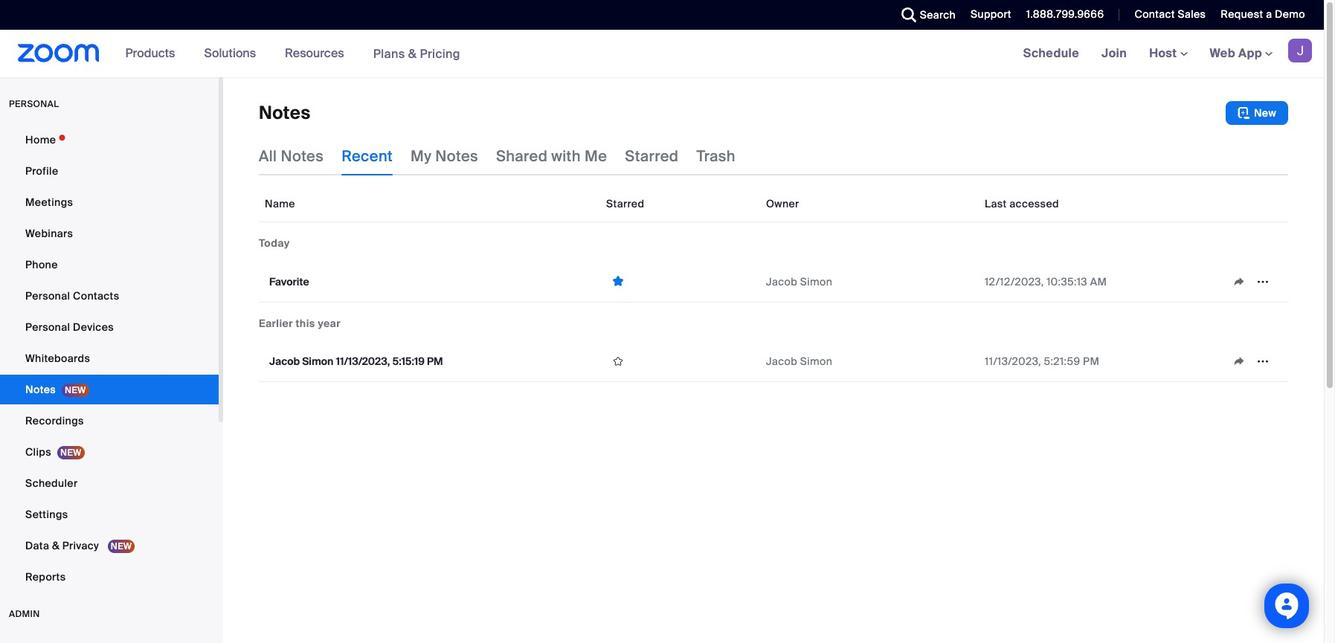 Task type: describe. For each thing, give the bounding box(es) containing it.
whiteboards link
[[0, 344, 219, 373]]

notes right all
[[281, 147, 324, 166]]

personal contacts
[[25, 289, 119, 303]]

request
[[1221, 7, 1263, 21]]

tabs of all notes page tab list
[[259, 137, 735, 176]]

profile
[[25, 164, 58, 178]]

demo
[[1275, 7, 1305, 21]]

simon inside button
[[302, 355, 334, 368]]

product information navigation
[[114, 30, 471, 78]]

jacob simon 11/13/2023, 5:15:19 pm button
[[265, 352, 447, 371]]

10:35:13
[[1047, 275, 1087, 288]]

webinars
[[25, 227, 73, 240]]

meetings
[[25, 196, 73, 209]]

last accessed
[[985, 197, 1059, 210]]

& for privacy
[[52, 539, 60, 553]]

scheduler link
[[0, 469, 219, 498]]

simon for favorite
[[800, 275, 832, 288]]

scheduler
[[25, 477, 78, 490]]

products button
[[125, 30, 182, 77]]

data
[[25, 539, 49, 553]]

am
[[1090, 275, 1107, 288]]

request a demo
[[1221, 7, 1305, 21]]

recordings
[[25, 414, 84, 428]]

sales
[[1178, 7, 1206, 21]]

contact sales
[[1135, 7, 1206, 21]]

5:15:19
[[392, 355, 425, 368]]

new button
[[1226, 101, 1288, 125]]

privacy
[[62, 539, 99, 553]]

more options for jacob simon 11/13/2023, 5:15:19 pm image
[[1251, 355, 1275, 368]]

year
[[318, 317, 341, 330]]

schedule link
[[1012, 30, 1090, 77]]

jacob for jacob simon 11/13/2023, 5:15:19 pm
[[766, 355, 797, 368]]

clips link
[[0, 437, 219, 467]]

meetings navigation
[[1012, 30, 1324, 78]]

1.888.799.9666
[[1026, 7, 1104, 21]]

5:21:59
[[1044, 355, 1080, 368]]

11/13/2023, inside button
[[336, 355, 390, 368]]

zoom logo image
[[18, 44, 99, 62]]

reports link
[[0, 562, 219, 592]]

12/12/2023, 10:35:13 am
[[985, 275, 1107, 288]]

join link
[[1090, 30, 1138, 77]]

name
[[265, 197, 295, 210]]

banner containing products
[[0, 30, 1324, 78]]

2 pm from the left
[[1083, 355, 1099, 368]]

search button
[[890, 0, 960, 30]]

shared with me
[[496, 147, 607, 166]]

resources button
[[285, 30, 351, 77]]

this
[[296, 317, 315, 330]]

products
[[125, 45, 175, 61]]

personal contacts link
[[0, 281, 219, 311]]

personal devices link
[[0, 312, 219, 342]]

meetings link
[[0, 187, 219, 217]]

share image for 11/13/2023, 5:21:59 pm
[[1227, 355, 1251, 368]]

me
[[585, 147, 607, 166]]

webinars link
[[0, 219, 219, 248]]

profile link
[[0, 156, 219, 186]]

share image for 12/12/2023, 10:35:13 am
[[1227, 275, 1251, 288]]

settings
[[25, 508, 68, 521]]

2 11/13/2023, from the left
[[985, 355, 1041, 368]]

my notes
[[411, 147, 478, 166]]

pricing
[[420, 46, 460, 61]]

resources
[[285, 45, 344, 61]]

join
[[1102, 45, 1127, 61]]

today
[[259, 237, 290, 250]]

owner
[[766, 197, 799, 210]]

devices
[[73, 321, 114, 334]]

jacob simon 11/13/2023, 5:15:19 pm
[[269, 355, 443, 368]]



Task type: locate. For each thing, give the bounding box(es) containing it.
pm right 5:21:59
[[1083, 355, 1099, 368]]

notes up recordings
[[25, 383, 56, 396]]

personal menu menu
[[0, 125, 219, 594]]

simon for jacob simon 11/13/2023, 5:15:19 pm
[[800, 355, 832, 368]]

jacob simon for 11/13/2023, 5:21:59 pm
[[766, 355, 832, 368]]

phone
[[25, 258, 58, 271]]

data & privacy
[[25, 539, 102, 553]]

& inside personal menu menu
[[52, 539, 60, 553]]

1 vertical spatial jacob simon
[[766, 355, 832, 368]]

1 horizontal spatial 11/13/2023,
[[985, 355, 1041, 368]]

2 personal from the top
[[25, 321, 70, 334]]

home link
[[0, 125, 219, 155]]

2 share image from the top
[[1227, 355, 1251, 368]]

1 vertical spatial starred
[[606, 197, 644, 210]]

1 vertical spatial share image
[[1227, 355, 1251, 368]]

12/12/2023,
[[985, 275, 1044, 288]]

application for 12/12/2023, 10:35:13 am
[[1227, 270, 1282, 293]]

request a demo link
[[1210, 0, 1324, 30], [1221, 7, 1305, 21]]

notes inside notes link
[[25, 383, 56, 396]]

0 vertical spatial personal
[[25, 289, 70, 303]]

favorite
[[269, 275, 309, 288]]

banner
[[0, 30, 1324, 78]]

app
[[1238, 45, 1262, 61]]

1 personal from the top
[[25, 289, 70, 303]]

0 horizontal spatial &
[[52, 539, 60, 553]]

&
[[408, 46, 417, 61], [52, 539, 60, 553]]

web app button
[[1210, 45, 1273, 61]]

jacob
[[766, 275, 797, 288], [269, 355, 300, 368], [766, 355, 797, 368]]

accessed
[[1010, 197, 1059, 210]]

plans & pricing
[[373, 46, 460, 61]]

schedule
[[1023, 45, 1079, 61]]

plans & pricing link
[[373, 46, 460, 61], [373, 46, 460, 61]]

data & privacy link
[[0, 531, 219, 561]]

1 jacob simon from the top
[[766, 275, 832, 288]]

reports
[[25, 570, 66, 584]]

new
[[1254, 106, 1276, 120]]

trash
[[696, 147, 735, 166]]

11/13/2023, left 5:15:19
[[336, 355, 390, 368]]

solutions
[[204, 45, 256, 61]]

jacob for favorite
[[766, 275, 797, 288]]

& right the 'plans'
[[408, 46, 417, 61]]

starred inside tabs of all notes page tab list
[[625, 147, 679, 166]]

personal for personal contacts
[[25, 289, 70, 303]]

contacts
[[73, 289, 119, 303]]

1 vertical spatial application
[[1227, 350, 1282, 373]]

earlier
[[259, 317, 293, 330]]

notes up all notes
[[259, 101, 311, 124]]

host button
[[1149, 45, 1187, 61]]

jacob simon for 12/12/2023, 10:35:13 am
[[766, 275, 832, 288]]

1 horizontal spatial pm
[[1083, 355, 1099, 368]]

web
[[1210, 45, 1235, 61]]

jacob simon
[[766, 275, 832, 288], [766, 355, 832, 368]]

with
[[551, 147, 581, 166]]

1 horizontal spatial &
[[408, 46, 417, 61]]

starred
[[625, 147, 679, 166], [606, 197, 644, 210]]

1 share image from the top
[[1227, 275, 1251, 288]]

phone link
[[0, 250, 219, 280]]

contact sales link
[[1123, 0, 1210, 30], [1135, 7, 1206, 21]]

starred right me
[[625, 147, 679, 166]]

notes
[[259, 101, 311, 124], [281, 147, 324, 166], [435, 147, 478, 166], [25, 383, 56, 396]]

0 horizontal spatial pm
[[427, 355, 443, 368]]

personal
[[9, 98, 59, 110]]

pm right 5:15:19
[[427, 355, 443, 368]]

pm
[[427, 355, 443, 368], [1083, 355, 1099, 368]]

a
[[1266, 7, 1272, 21]]

0 vertical spatial starred
[[625, 147, 679, 166]]

whiteboards
[[25, 352, 90, 365]]

solutions button
[[204, 30, 263, 77]]

personal up whiteboards
[[25, 321, 70, 334]]

plans
[[373, 46, 405, 61]]

11/13/2023,
[[336, 355, 390, 368], [985, 355, 1041, 368]]

personal inside 'link'
[[25, 289, 70, 303]]

2 application from the top
[[1227, 350, 1282, 373]]

11/13/2023, 5:21:59 pm
[[985, 355, 1099, 368]]

0 horizontal spatial 11/13/2023,
[[336, 355, 390, 368]]

favorite starred image
[[606, 274, 630, 289]]

personal devices
[[25, 321, 114, 334]]

personal
[[25, 289, 70, 303], [25, 321, 70, 334]]

settings link
[[0, 500, 219, 530]]

personal for personal devices
[[25, 321, 70, 334]]

support
[[971, 7, 1011, 21]]

profile picture image
[[1288, 39, 1312, 62]]

search
[[920, 8, 956, 22]]

personal down phone
[[25, 289, 70, 303]]

shared
[[496, 147, 548, 166]]

earlier this year
[[259, 317, 341, 330]]

clips
[[25, 446, 51, 459]]

1 pm from the left
[[427, 355, 443, 368]]

0 vertical spatial jacob simon
[[766, 275, 832, 288]]

more options for favorite image
[[1251, 275, 1275, 288]]

notes link
[[0, 375, 219, 405]]

1.888.799.9666 button
[[1015, 0, 1108, 30], [1026, 7, 1104, 21]]

support link
[[960, 0, 1015, 30], [971, 7, 1011, 21]]

host
[[1149, 45, 1180, 61]]

1 vertical spatial &
[[52, 539, 60, 553]]

admin
[[9, 608, 40, 620]]

my
[[411, 147, 432, 166]]

web app
[[1210, 45, 1262, 61]]

recent
[[342, 147, 393, 166]]

jacob inside button
[[269, 355, 300, 368]]

pm inside button
[[427, 355, 443, 368]]

notes right the my
[[435, 147, 478, 166]]

0 vertical spatial application
[[1227, 270, 1282, 293]]

& for pricing
[[408, 46, 417, 61]]

0 vertical spatial &
[[408, 46, 417, 61]]

application for 11/13/2023, 5:21:59 pm
[[1227, 350, 1282, 373]]

last
[[985, 197, 1007, 210]]

0 vertical spatial share image
[[1227, 275, 1251, 288]]

1 11/13/2023, from the left
[[336, 355, 390, 368]]

1 application from the top
[[1227, 270, 1282, 293]]

recordings link
[[0, 406, 219, 436]]

starred down me
[[606, 197, 644, 210]]

home
[[25, 133, 56, 147]]

11/13/2023, left 5:21:59
[[985, 355, 1041, 368]]

all notes
[[259, 147, 324, 166]]

2 jacob simon from the top
[[766, 355, 832, 368]]

& inside product information navigation
[[408, 46, 417, 61]]

application
[[1227, 270, 1282, 293], [1227, 350, 1282, 373]]

all
[[259, 147, 277, 166]]

1 vertical spatial personal
[[25, 321, 70, 334]]

contact
[[1135, 7, 1175, 21]]

& right data
[[52, 539, 60, 553]]

share image
[[1227, 275, 1251, 288], [1227, 355, 1251, 368]]

favorite button
[[265, 272, 314, 291]]

jacob simon 11/13/2023, 5:15:19 pm unstarred image
[[606, 355, 630, 368]]



Task type: vqa. For each thing, say whether or not it's contained in the screenshot.
Web App dropdown button
yes



